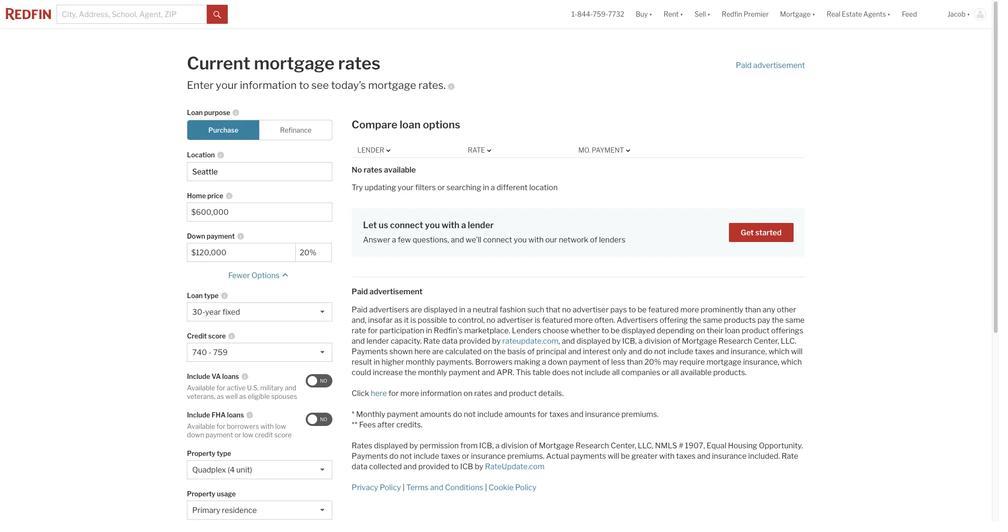 Task type: describe. For each thing, give the bounding box(es) containing it.
and down 1907, at the right bottom
[[697, 452, 711, 461]]

to up redfin's
[[449, 316, 457, 325]]

premier
[[744, 10, 769, 18]]

2 all from the left
[[671, 368, 679, 377]]

whether
[[571, 326, 600, 336]]

in down possible
[[426, 326, 432, 336]]

answer a few questions, and we'll connect you with our network of lenders
[[363, 236, 626, 245]]

1 vertical spatial paid
[[352, 287, 368, 296]]

0 horizontal spatial insurance
[[471, 452, 506, 461]]

7732
[[608, 10, 625, 18]]

**
[[352, 421, 358, 430]]

▾ for buy ▾
[[650, 10, 653, 18]]

premiums. inside rates displayed by permission from icb, a division of mortgage research center, llc, nmls # 1907, equal housing opportunity. payments do not include taxes or insurance premiums. actual payments will be greater with taxes and insurance included. rate data collected and provided to icb by
[[507, 452, 545, 461]]

not right does
[[571, 368, 583, 377]]

for inside "available for active u.s. military and veterans, as well as eligible spouses"
[[217, 384, 226, 392]]

type for 30-
[[204, 292, 219, 300]]

1 horizontal spatial mortgage
[[368, 79, 416, 91]]

available inside , and displayed by icb, a division of mortgage research center, llc. payments shown here are calculated on the basis of principal and interest only and do not include taxes and insurance, which will result in higher monthly payments. borrowers making a down payment of less than 20% may require mortgage insurance, which could increase the monthly payment and apr. this table does not include all companies or all available products.
[[681, 368, 712, 377]]

0 horizontal spatial paid advertisement
[[352, 287, 423, 296]]

offerings
[[772, 326, 804, 336]]

1 amounts from the left
[[420, 410, 452, 419]]

1 policy from the left
[[380, 483, 401, 492]]

are inside paid advertisers are displayed in a neutral fashion such that no advertiser pays to be featured more prominently than any other and, insofar as it is possible to control, no advertiser is featured more often. advertisers offering the same products pay the same rate for participation in redfin's marketplace. lenders choose whether to be displayed depending on their loan product offerings and lender capacity. rate data provided by
[[411, 306, 422, 315]]

by right icb
[[475, 463, 484, 472]]

0 vertical spatial paid advertisement
[[736, 61, 805, 70]]

1 vertical spatial monthly
[[418, 368, 447, 377]]

the down any
[[772, 316, 784, 325]]

primary
[[192, 506, 220, 515]]

home
[[187, 192, 206, 200]]

a up table
[[542, 358, 546, 367]]

let us connect you with a lender
[[363, 220, 494, 230]]

apr.
[[497, 368, 515, 377]]

pay
[[758, 316, 771, 325]]

less
[[611, 358, 625, 367]]

mortgage inside mortgage ▾ dropdown button
[[780, 10, 811, 18]]

0 vertical spatial featured
[[649, 306, 679, 315]]

not up the 20%
[[654, 347, 666, 356]]

0 horizontal spatial connect
[[390, 220, 423, 230]]

product inside paid advertisers are displayed in a neutral fashion such that no advertiser pays to be featured more prominently than any other and, insofar as it is possible to control, no advertiser is featured more often. advertisers offering the same products pay the same rate for participation in redfin's marketplace. lenders choose whether to be displayed depending on their loan product offerings and lender capacity. rate data provided by
[[742, 326, 770, 336]]

lender
[[358, 146, 384, 154]]

20%
[[645, 358, 661, 367]]

icb
[[460, 463, 473, 472]]

real estate agents ▾ button
[[821, 0, 897, 29]]

sell
[[695, 10, 706, 18]]

interest
[[583, 347, 611, 356]]

down inside available for borrowers with low down payment or low credit score
[[187, 431, 204, 439]]

let
[[363, 220, 377, 230]]

get
[[741, 228, 754, 237]]

0 vertical spatial you
[[425, 220, 440, 230]]

mo. payment
[[579, 146, 624, 154]]

buy ▾ button
[[630, 0, 658, 29]]

details.
[[539, 389, 564, 398]]

and inside paid advertisers are displayed in a neutral fashion such that no advertiser pays to be featured more prominently than any other and, insofar as it is possible to control, no advertiser is featured more often. advertisers offering the same products pay the same rate for participation in redfin's marketplace. lenders choose whether to be displayed depending on their loan product offerings and lender capacity. rate data provided by
[[352, 337, 365, 346]]

mortgage inside , and displayed by icb, a division of mortgage research center, llc. payments shown here are calculated on the basis of principal and interest only and do not include taxes and insurance, which will result in higher monthly payments. borrowers making a down payment of less than 20% may require mortgage insurance, which could increase the monthly payment and apr. this table does not include all companies or all available products.
[[707, 358, 742, 367]]

property for primary residence
[[187, 490, 216, 498]]

a left different
[[491, 183, 495, 192]]

include inside rates displayed by permission from icb, a division of mortgage research center, llc, nmls # 1907, equal housing opportunity. payments do not include taxes or insurance premiums. actual payments will be greater with taxes and insurance included. rate data collected and provided to icb by
[[414, 452, 439, 461]]

products.
[[714, 368, 747, 377]]

* monthly payment amounts do not include amounts for taxes and insurance premiums. ** fees after credits.
[[352, 410, 659, 430]]

to inside rates displayed by permission from icb, a division of mortgage research center, llc, nmls # 1907, equal housing opportunity. payments do not include taxes or insurance premiums. actual payments will be greater with taxes and insurance included. rate data collected and provided to icb by
[[451, 463, 459, 472]]

fewer options
[[228, 271, 280, 280]]

0 vertical spatial advertiser
[[573, 306, 609, 315]]

conditions
[[445, 483, 484, 492]]

provided inside rates displayed by permission from icb, a division of mortgage research center, llc, nmls # 1907, equal housing opportunity. payments do not include taxes or insurance premiums. actual payments will be greater with taxes and insurance included. rate data collected and provided to icb by
[[418, 463, 450, 472]]

not inside rates displayed by permission from icb, a division of mortgage research center, llc, nmls # 1907, equal housing opportunity. payments do not include taxes or insurance premiums. actual payments will be greater with taxes and insurance included. rate data collected and provided to icb by
[[400, 452, 412, 461]]

payments inside , and displayed by icb, a division of mortgage research center, llc. payments shown here are calculated on the basis of principal and interest only and do not include taxes and insurance, which will result in higher monthly payments. borrowers making a down payment of less than 20% may require mortgage insurance, which could increase the monthly payment and apr. this table does not include all companies or all available products.
[[352, 347, 388, 356]]

not inside * monthly payment amounts do not include amounts for taxes and insurance premiums. ** fees after credits.
[[464, 410, 476, 419]]

0 horizontal spatial be
[[611, 326, 620, 336]]

759-
[[593, 10, 608, 18]]

and left we'll
[[451, 236, 464, 245]]

and right terms
[[430, 483, 443, 492]]

down payment element
[[296, 227, 327, 243]]

include fha loans
[[187, 411, 244, 419]]

1 down payment text field from the left
[[191, 248, 292, 257]]

than inside paid advertisers are displayed in a neutral fashion such that no advertiser pays to be featured more prominently than any other and, insofar as it is possible to control, no advertiser is featured more often. advertisers offering the same products pay the same rate for participation in redfin's marketplace. lenders choose whether to be displayed depending on their loan product offerings and lender capacity. rate data provided by
[[745, 306, 761, 315]]

and up terms
[[404, 463, 417, 472]]

rate inside paid advertisers are displayed in a neutral fashion such that no advertiser pays to be featured more prominently than any other and, insofar as it is possible to control, no advertiser is featured more often. advertisers offering the same products pay the same rate for participation in redfin's marketplace. lenders choose whether to be displayed depending on their loan product offerings and lender capacity. rate data provided by
[[424, 337, 440, 346]]

or inside available for borrowers with low down payment or low credit score
[[235, 431, 241, 439]]

include down the interest
[[585, 368, 611, 377]]

their
[[707, 326, 724, 336]]

-
[[209, 348, 212, 357]]

1 vertical spatial rates
[[364, 165, 383, 174]]

credits.
[[396, 421, 423, 430]]

2 vertical spatial more
[[401, 389, 419, 398]]

1 horizontal spatial lender
[[468, 220, 494, 230]]

and down apr.
[[494, 389, 507, 398]]

(4
[[228, 466, 235, 475]]

2 | from the left
[[485, 483, 487, 492]]

rates
[[352, 442, 372, 451]]

such
[[528, 306, 545, 315]]

primary residence
[[192, 506, 257, 515]]

do inside * monthly payment amounts do not include amounts for taxes and insurance premiums. ** fees after credits.
[[453, 410, 462, 419]]

by inside , and displayed by icb, a division of mortgage research center, llc. payments shown here are calculated on the basis of principal and interest only and do not include taxes and insurance, which will result in higher monthly payments. borrowers making a down payment of less than 20% may require mortgage insurance, which could increase the monthly payment and apr. this table does not include all companies or all available products.
[[612, 337, 621, 346]]

rateupdate.com
[[485, 463, 545, 472]]

or right the filters
[[438, 183, 445, 192]]

payment right down
[[207, 232, 235, 240]]

, and displayed by icb, a division of mortgage research center, llc. payments shown here are calculated on the basis of principal and interest only and do not include taxes and insurance, which will result in higher monthly payments. borrowers making a down payment of less than 20% may require mortgage insurance, which could increase the monthly payment and apr. this table does not include all companies or all available products.
[[352, 337, 803, 377]]

principal
[[537, 347, 567, 356]]

does
[[552, 368, 570, 377]]

capacity.
[[391, 337, 422, 346]]

▾ for sell ▾
[[708, 10, 711, 18]]

sell ▾
[[695, 10, 711, 18]]

va
[[212, 373, 221, 381]]

mortgage ▾ button
[[775, 0, 821, 29]]

today's
[[331, 79, 366, 91]]

include up may
[[668, 347, 694, 356]]

will inside , and displayed by icb, a division of mortgage research center, llc. payments shown here are calculated on the basis of principal and interest only and do not include taxes and insurance, which will result in higher monthly payments. borrowers making a down payment of less than 20% may require mortgage insurance, which could increase the monthly payment and apr. this table does not include all companies or all available products.
[[791, 347, 803, 356]]

veterans,
[[187, 392, 216, 400]]

2 same from the left
[[786, 316, 805, 325]]

for inside paid advertisers are displayed in a neutral fashion such that no advertiser pays to be featured more prominently than any other and, insofar as it is possible to control, no advertiser is featured more often. advertisers offering the same products pay the same rate for participation in redfin's marketplace. lenders choose whether to be displayed depending on their loan product offerings and lender capacity. rate data provided by
[[368, 326, 378, 336]]

type for quadplex
[[217, 450, 231, 458]]

1 horizontal spatial low
[[275, 423, 286, 431]]

paid inside paid advertisers are displayed in a neutral fashion such that no advertiser pays to be featured more prominently than any other and, insofar as it is possible to control, no advertiser is featured more often. advertisers offering the same products pay the same rate for participation in redfin's marketplace. lenders choose whether to be displayed depending on their loan product offerings and lender capacity. rate data provided by
[[352, 306, 368, 315]]

center, inside rates displayed by permission from icb, a division of mortgage research center, llc, nmls # 1907, equal housing opportunity. payments do not include taxes or insurance premiums. actual payments will be greater with taxes and insurance included. rate data collected and provided to icb by
[[611, 442, 636, 451]]

with left 'our'
[[529, 236, 544, 245]]

result
[[352, 358, 372, 367]]

to down often.
[[602, 326, 609, 336]]

and inside "available for active u.s. military and veterans, as well as eligible spouses"
[[285, 384, 296, 392]]

different
[[497, 183, 528, 192]]

2 vertical spatial on
[[464, 389, 473, 398]]

0 vertical spatial available
[[384, 165, 416, 174]]

in up control,
[[459, 306, 466, 315]]

the right offering
[[690, 316, 702, 325]]

rates.
[[419, 79, 446, 91]]

monthly
[[356, 410, 386, 419]]

include inside * monthly payment amounts do not include amounts for taxes and insurance premiums. ** fees after credits.
[[478, 410, 503, 419]]

real estate agents ▾ link
[[827, 0, 891, 29]]

*
[[352, 410, 355, 419]]

2 horizontal spatial be
[[638, 306, 647, 315]]

2 down payment text field from the left
[[300, 248, 328, 257]]

payments.
[[437, 358, 474, 367]]

greater
[[632, 452, 658, 461]]

credit
[[255, 431, 273, 439]]

1 vertical spatial insurance,
[[743, 358, 780, 367]]

network
[[559, 236, 589, 245]]

0 vertical spatial rates
[[338, 53, 381, 74]]

1 vertical spatial which
[[781, 358, 802, 367]]

on inside paid advertisers are displayed in a neutral fashion such that no advertiser pays to be featured more prominently than any other and, insofar as it is possible to control, no advertiser is featured more often. advertisers offering the same products pay the same rate for participation in redfin's marketplace. lenders choose whether to be displayed depending on their loan product offerings and lender capacity. rate data provided by
[[697, 326, 706, 336]]

1 vertical spatial information
[[421, 389, 462, 398]]

1 horizontal spatial as
[[239, 392, 246, 400]]

0 vertical spatial score
[[208, 332, 226, 340]]

0 vertical spatial your
[[216, 79, 238, 91]]

displayed down advertisers on the right
[[622, 326, 655, 336]]

llc,
[[638, 442, 654, 451]]

by down credits.
[[410, 442, 418, 451]]

privacy policy | terms and conditions | cookie policy
[[352, 483, 537, 492]]

division inside rates displayed by permission from icb, a division of mortgage research center, llc, nmls # 1907, equal housing opportunity. payments do not include taxes or insurance premiums. actual payments will be greater with taxes and insurance included. rate data collected and provided to icb by
[[501, 442, 529, 451]]

sell ▾ button
[[695, 0, 711, 29]]

loans for include va loans
[[222, 373, 239, 381]]

get started button
[[729, 223, 794, 242]]

1 vertical spatial advertisement
[[370, 287, 423, 296]]

1 vertical spatial no
[[487, 316, 496, 325]]

in right searching
[[483, 183, 489, 192]]

terms and conditions link
[[406, 483, 484, 492]]

year
[[205, 308, 221, 317]]

companies
[[622, 368, 661, 377]]

fixed
[[223, 308, 240, 317]]

lender inside paid advertisers are displayed in a neutral fashion such that no advertiser pays to be featured more prominently than any other and, insofar as it is possible to control, no advertiser is featured more often. advertisers offering the same products pay the same rate for participation in redfin's marketplace. lenders choose whether to be displayed depending on their loan product offerings and lender capacity. rate data provided by
[[367, 337, 389, 346]]

and right only
[[629, 347, 642, 356]]

neutral
[[473, 306, 498, 315]]

and inside * monthly payment amounts do not include amounts for taxes and insurance premiums. ** fees after credits.
[[571, 410, 584, 419]]

▾ inside real estate agents ▾ 'link'
[[888, 10, 891, 18]]

borrowers
[[227, 423, 259, 431]]

data inside paid advertisers are displayed in a neutral fashion such that no advertiser pays to be featured more prominently than any other and, insofar as it is possible to control, no advertiser is featured more often. advertisers offering the same products pay the same rate for participation in redfin's marketplace. lenders choose whether to be displayed depending on their loan product offerings and lender capacity. rate data provided by
[[442, 337, 458, 346]]

redfin
[[722, 10, 743, 18]]

questions,
[[413, 236, 449, 245]]

available for payment
[[187, 423, 215, 431]]

compare
[[352, 119, 398, 131]]

0 horizontal spatial low
[[243, 431, 253, 439]]

equal
[[707, 442, 727, 451]]

,
[[559, 337, 560, 346]]

1-
[[572, 10, 577, 18]]

1 horizontal spatial connect
[[483, 236, 512, 245]]

of left lenders
[[590, 236, 598, 245]]

lender button
[[358, 146, 393, 155]]

choose
[[543, 326, 569, 336]]

payment down the interest
[[569, 358, 601, 367]]

0 horizontal spatial as
[[217, 392, 224, 400]]

research inside , and displayed by icb, a division of mortgage research center, llc. payments shown here are calculated on the basis of principal and interest only and do not include taxes and insurance, which will result in higher monthly payments. borrowers making a down payment of less than 20% may require mortgage insurance, which could increase the monthly payment and apr. this table does not include all companies or all available products.
[[719, 337, 752, 346]]

and up products.
[[716, 347, 729, 356]]

feed button
[[897, 0, 942, 29]]

from
[[461, 442, 478, 451]]

0 horizontal spatial advertiser
[[497, 316, 533, 325]]

the up borrowers
[[494, 347, 506, 356]]

payment down payments.
[[449, 368, 480, 377]]

2 vertical spatial rates
[[474, 389, 493, 398]]

rate inside button
[[468, 146, 485, 154]]

include va loans
[[187, 373, 239, 381]]

here inside , and displayed by icb, a division of mortgage research center, llc. payments shown here are calculated on the basis of principal and interest only and do not include taxes and insurance, which will result in higher monthly payments. borrowers making a down payment of less than 20% may require mortgage insurance, which could increase the monthly payment and apr. this table does not include all companies or all available products.
[[415, 347, 431, 356]]

after
[[378, 421, 395, 430]]

0 vertical spatial loan
[[400, 119, 421, 131]]

with up questions,
[[442, 220, 460, 230]]

0 vertical spatial monthly
[[406, 358, 435, 367]]

0 vertical spatial which
[[769, 347, 790, 356]]

are inside , and displayed by icb, a division of mortgage research center, llc. payments shown here are calculated on the basis of principal and interest only and do not include taxes and insurance, which will result in higher monthly payments. borrowers making a down payment of less than 20% may require mortgage insurance, which could increase the monthly payment and apr. this table does not include all companies or all available products.
[[432, 347, 444, 356]]

0 vertical spatial no
[[562, 306, 571, 315]]

collected
[[369, 463, 402, 472]]

loan for loan type
[[187, 292, 203, 300]]

include for include va loans
[[187, 373, 210, 381]]

0 horizontal spatial featured
[[542, 316, 573, 325]]

credit score
[[187, 332, 226, 340]]

1 horizontal spatial more
[[574, 316, 593, 325]]

rent ▾
[[664, 10, 683, 18]]

or inside rates displayed by permission from icb, a division of mortgage research center, llc, nmls # 1907, equal housing opportunity. payments do not include taxes or insurance premiums. actual payments will be greater with taxes and insurance included. rate data collected and provided to icb by
[[462, 452, 470, 461]]



Task type: vqa. For each thing, say whether or not it's contained in the screenshot.
Baths in 18334 134TH STREET EAST BONNEY LAKE, WA 3 BEDS | 2.5 BATHS | 2805 SQ. FT.
no



Task type: locate. For each thing, give the bounding box(es) containing it.
1 vertical spatial center,
[[611, 442, 636, 451]]

0 horizontal spatial score
[[208, 332, 226, 340]]

0 horizontal spatial than
[[627, 358, 643, 367]]

loans for include fha loans
[[227, 411, 244, 419]]

more down increase
[[401, 389, 419, 398]]

1 horizontal spatial center,
[[754, 337, 780, 346]]

insurance down from
[[471, 452, 506, 461]]

advertisers
[[617, 316, 658, 325]]

0 horizontal spatial premiums.
[[507, 452, 545, 461]]

that
[[546, 306, 561, 315]]

down payment text field down down payment element
[[300, 248, 328, 257]]

location
[[529, 183, 558, 192]]

mortgage up enter your information to see today's mortgage rates.
[[254, 53, 335, 74]]

available inside "available for active u.s. military and veterans, as well as eligible spouses"
[[187, 384, 215, 392]]

0 horizontal spatial research
[[576, 442, 609, 451]]

unit)
[[236, 466, 252, 475]]

fha
[[212, 411, 226, 419]]

with inside rates displayed by permission from icb, a division of mortgage research center, llc, nmls # 1907, equal housing opportunity. payments do not include taxes or insurance premiums. actual payments will be greater with taxes and insurance included. rate data collected and provided to icb by
[[660, 452, 675, 461]]

same up their
[[703, 316, 723, 325]]

2 ▾ from the left
[[680, 10, 683, 18]]

1 vertical spatial than
[[627, 358, 643, 367]]

research down "products"
[[719, 337, 752, 346]]

1 horizontal spatial here
[[415, 347, 431, 356]]

0 vertical spatial loans
[[222, 373, 239, 381]]

premiums. inside * monthly payment amounts do not include amounts for taxes and insurance premiums. ** fees after credits.
[[622, 410, 659, 419]]

not
[[654, 347, 666, 356], [571, 368, 583, 377], [464, 410, 476, 419], [400, 452, 412, 461]]

1 horizontal spatial your
[[398, 183, 414, 192]]

table
[[533, 368, 551, 377]]

than up pay on the right of the page
[[745, 306, 761, 315]]

and up spouses
[[285, 384, 296, 392]]

payment inside * monthly payment amounts do not include amounts for taxes and insurance premiums. ** fees after credits.
[[387, 410, 419, 419]]

property usage element
[[187, 484, 328, 501]]

0 vertical spatial payments
[[352, 347, 388, 356]]

1 vertical spatial lender
[[367, 337, 389, 346]]

1 horizontal spatial information
[[421, 389, 462, 398]]

0 vertical spatial paid
[[736, 61, 752, 70]]

0 vertical spatial property
[[187, 450, 216, 458]]

mortgage up the actual
[[539, 442, 574, 451]]

5 ▾ from the left
[[888, 10, 891, 18]]

provided inside paid advertisers are displayed in a neutral fashion such that no advertiser pays to be featured more prominently than any other and, insofar as it is possible to control, no advertiser is featured more often. advertisers offering the same products pay the same rate for participation in redfin's marketplace. lenders choose whether to be displayed depending on their loan product offerings and lender capacity. rate data provided by
[[459, 337, 491, 346]]

purchase
[[209, 126, 238, 134]]

or inside , and displayed by icb, a division of mortgage research center, llc. payments shown here are calculated on the basis of principal and interest only and do not include taxes and insurance, which will result in higher monthly payments. borrowers making a down payment of less than 20% may require mortgage insurance, which could increase the monthly payment and apr. this table does not include all companies or all available products.
[[662, 368, 670, 377]]

taxes inside , and displayed by icb, a division of mortgage research center, llc. payments shown here are calculated on the basis of principal and interest only and do not include taxes and insurance, which will result in higher monthly payments. borrowers making a down payment of less than 20% may require mortgage insurance, which could increase the monthly payment and apr. this table does not include all companies or all available products.
[[695, 347, 715, 356]]

Purchase radio
[[187, 120, 260, 140]]

you
[[425, 220, 440, 230], [514, 236, 527, 245]]

0 horizontal spatial down
[[187, 431, 204, 439]]

displayed down the after
[[374, 442, 408, 451]]

2 vertical spatial be
[[621, 452, 630, 461]]

2 payments from the top
[[352, 452, 388, 461]]

2 horizontal spatial mortgage
[[707, 358, 742, 367]]

control,
[[458, 316, 485, 325]]

as left it
[[394, 316, 403, 325]]

for down insofar
[[368, 326, 378, 336]]

1 vertical spatial paid advertisement
[[352, 287, 423, 296]]

few
[[398, 236, 411, 245]]

click here for more information on rates and product details.
[[352, 389, 564, 398]]

1 vertical spatial advertiser
[[497, 316, 533, 325]]

| left terms
[[403, 483, 405, 492]]

to left icb
[[451, 463, 459, 472]]

1 horizontal spatial data
[[442, 337, 458, 346]]

loan inside paid advertisers are displayed in a neutral fashion such that no advertiser pays to be featured more prominently than any other and, insofar as it is possible to control, no advertiser is featured more often. advertisers offering the same products pay the same rate for participation in redfin's marketplace. lenders choose whether to be displayed depending on their loan product offerings and lender capacity. rate data provided by
[[725, 326, 740, 336]]

or down borrowers
[[235, 431, 241, 439]]

here link
[[371, 389, 387, 398]]

advertisement inside button
[[754, 61, 805, 70]]

1 vertical spatial mortgage
[[682, 337, 717, 346]]

1 loan from the top
[[187, 109, 203, 117]]

2 horizontal spatial on
[[697, 326, 706, 336]]

2 property from the top
[[187, 490, 216, 498]]

1 ▾ from the left
[[650, 10, 653, 18]]

information down current mortgage rates
[[240, 79, 297, 91]]

down inside , and displayed by icb, a division of mortgage research center, llc. payments shown here are calculated on the basis of principal and interest only and do not include taxes and insurance, which will result in higher monthly payments. borrowers making a down payment of less than 20% may require mortgage insurance, which could increase the monthly payment and apr. this table does not include all companies or all available products.
[[548, 358, 568, 367]]

this
[[516, 368, 531, 377]]

1 vertical spatial here
[[371, 389, 387, 398]]

no
[[352, 165, 362, 174]]

by up only
[[612, 337, 621, 346]]

0 horizontal spatial will
[[608, 452, 620, 461]]

with down nmls
[[660, 452, 675, 461]]

available up "veterans," on the left bottom of the page
[[187, 384, 215, 392]]

for right here link
[[389, 389, 399, 398]]

available for veterans,
[[187, 384, 215, 392]]

than up companies
[[627, 358, 643, 367]]

center, down pay on the right of the page
[[754, 337, 780, 346]]

try
[[352, 183, 363, 192]]

0 horizontal spatial down payment text field
[[191, 248, 292, 257]]

to left "see"
[[299, 79, 309, 91]]

rent ▾ button
[[664, 0, 683, 29]]

1 include from the top
[[187, 373, 210, 381]]

for down va on the left bottom
[[217, 384, 226, 392]]

loan type
[[187, 292, 219, 300]]

purpose
[[204, 109, 230, 117]]

information
[[240, 79, 297, 91], [421, 389, 462, 398]]

or
[[438, 183, 445, 192], [662, 368, 670, 377], [235, 431, 241, 439], [462, 452, 470, 461]]

2 is from the left
[[535, 316, 541, 325]]

displayed inside rates displayed by permission from icb, a division of mortgage research center, llc, nmls # 1907, equal housing opportunity. payments do not include taxes or insurance premiums. actual payments will be greater with taxes and insurance included. rate data collected and provided to icb by
[[374, 442, 408, 451]]

llc.
[[781, 337, 797, 346]]

score inside available for borrowers with low down payment or low credit score
[[274, 431, 292, 439]]

amounts
[[420, 410, 452, 419], [505, 410, 536, 419]]

0 vertical spatial mortgage
[[254, 53, 335, 74]]

no up marketplace.
[[487, 316, 496, 325]]

1 vertical spatial score
[[274, 431, 292, 439]]

1907,
[[685, 442, 705, 451]]

▾ for rent ▾
[[680, 10, 683, 18]]

1 vertical spatial division
[[501, 442, 529, 451]]

could
[[352, 368, 371, 377]]

redfin's
[[434, 326, 463, 336]]

taxes up require
[[695, 347, 715, 356]]

the right increase
[[405, 368, 417, 377]]

product down pay on the right of the page
[[742, 326, 770, 336]]

low down spouses
[[275, 423, 286, 431]]

icb,
[[623, 337, 637, 346], [479, 442, 494, 451]]

0 horizontal spatial advertisement
[[370, 287, 423, 296]]

of down rateupdate.com link
[[528, 347, 535, 356]]

1 horizontal spatial paid advertisement
[[736, 61, 805, 70]]

include for include fha loans
[[187, 411, 210, 419]]

estate
[[842, 10, 862, 18]]

0 vertical spatial product
[[742, 326, 770, 336]]

featured
[[649, 306, 679, 315], [542, 316, 573, 325]]

2 horizontal spatial rate
[[782, 452, 799, 461]]

not up collected
[[400, 452, 412, 461]]

▾ inside mortgage ▾ dropdown button
[[813, 10, 816, 18]]

and left the interest
[[568, 347, 582, 356]]

0 horizontal spatial you
[[425, 220, 440, 230]]

of
[[590, 236, 598, 245], [673, 337, 681, 346], [528, 347, 535, 356], [602, 358, 610, 367], [530, 442, 537, 451]]

▾
[[650, 10, 653, 18], [680, 10, 683, 18], [708, 10, 711, 18], [813, 10, 816, 18], [888, 10, 891, 18], [967, 10, 970, 18]]

loan down "products"
[[725, 326, 740, 336]]

1 horizontal spatial will
[[791, 347, 803, 356]]

center, inside , and displayed by icb, a division of mortgage research center, llc. payments shown here are calculated on the basis of principal and interest only and do not include taxes and insurance, which will result in higher monthly payments. borrowers making a down payment of less than 20% may require mortgage insurance, which could increase the monthly payment and apr. this table does not include all companies or all available products.
[[754, 337, 780, 346]]

shown
[[390, 347, 413, 356]]

1 vertical spatial you
[[514, 236, 527, 245]]

1 vertical spatial premiums.
[[507, 452, 545, 461]]

low
[[275, 423, 286, 431], [243, 431, 253, 439]]

loan
[[400, 119, 421, 131], [725, 326, 740, 336]]

by
[[492, 337, 501, 346], [612, 337, 621, 346], [410, 442, 418, 451], [475, 463, 484, 472]]

in inside , and displayed by icb, a division of mortgage research center, llc. payments shown here are calculated on the basis of principal and interest only and do not include taxes and insurance, which will result in higher monthly payments. borrowers making a down payment of less than 20% may require mortgage insurance, which could increase the monthly payment and apr. this table does not include all companies or all available products.
[[374, 358, 380, 367]]

available down include fha loans
[[187, 423, 215, 431]]

icb, inside rates displayed by permission from icb, a division of mortgage research center, llc, nmls # 1907, equal housing opportunity. payments do not include taxes or insurance premiums. actual payments will be greater with taxes and insurance included. rate data collected and provided to icb by
[[479, 442, 494, 451]]

and down borrowers
[[482, 368, 495, 377]]

of down 'depending'
[[673, 337, 681, 346]]

2 vertical spatial mortgage
[[539, 442, 574, 451]]

division inside , and displayed by icb, a division of mortgage research center, llc. payments shown here are calculated on the basis of principal and interest only and do not include taxes and insurance, which will result in higher monthly payments. borrowers making a down payment of less than 20% may require mortgage insurance, which could increase the monthly payment and apr. this table does not include all companies or all available products.
[[645, 337, 672, 346]]

and down 'rate'
[[352, 337, 365, 346]]

1 vertical spatial property
[[187, 490, 216, 498]]

2 policy from the left
[[515, 483, 537, 492]]

in right result
[[374, 358, 380, 367]]

mo. payment button
[[579, 146, 633, 155]]

get started
[[741, 228, 782, 237]]

1 vertical spatial include
[[187, 411, 210, 419]]

1 property from the top
[[187, 450, 216, 458]]

1 horizontal spatial policy
[[515, 483, 537, 492]]

do up collected
[[390, 452, 399, 461]]

calculated
[[445, 347, 482, 356]]

▾ inside sell ▾ dropdown button
[[708, 10, 711, 18]]

0 vertical spatial lender
[[468, 220, 494, 230]]

property up quadplex
[[187, 450, 216, 458]]

2 vertical spatial paid
[[352, 306, 368, 315]]

research inside rates displayed by permission from icb, a division of mortgage research center, llc, nmls # 1907, equal housing opportunity. payments do not include taxes or insurance premiums. actual payments will be greater with taxes and insurance included. rate data collected and provided to icb by
[[576, 442, 609, 451]]

center, left llc,
[[611, 442, 636, 451]]

loan left options
[[400, 119, 421, 131]]

down up property type
[[187, 431, 204, 439]]

mortgage left 'rates.'
[[368, 79, 416, 91]]

as left well
[[217, 392, 224, 400]]

1 vertical spatial data
[[352, 463, 368, 472]]

0 vertical spatial more
[[681, 306, 699, 315]]

City, Address, School, Agent, ZIP search field
[[57, 5, 207, 24]]

advertiser up often.
[[573, 306, 609, 315]]

0 horizontal spatial policy
[[380, 483, 401, 492]]

3 ▾ from the left
[[708, 10, 711, 18]]

| left the cookie
[[485, 483, 487, 492]]

featured up the choose
[[542, 316, 573, 325]]

for
[[368, 326, 378, 336], [217, 384, 226, 392], [389, 389, 399, 398], [538, 410, 548, 419], [217, 423, 226, 431]]

6 ▾ from the left
[[967, 10, 970, 18]]

option group
[[187, 120, 332, 140]]

prominently
[[701, 306, 744, 315]]

rates
[[338, 53, 381, 74], [364, 165, 383, 174], [474, 389, 493, 398]]

division down 'depending'
[[645, 337, 672, 346]]

Down payment text field
[[191, 248, 292, 257], [300, 248, 328, 257]]

a inside rates displayed by permission from icb, a division of mortgage research center, llc, nmls # 1907, equal housing opportunity. payments do not include taxes or insurance premiums. actual payments will be greater with taxes and insurance included. rate data collected and provided to icb by
[[496, 442, 500, 451]]

0 vertical spatial on
[[697, 326, 706, 336]]

0 vertical spatial icb,
[[623, 337, 637, 346]]

844-
[[577, 10, 593, 18]]

1 horizontal spatial provided
[[459, 337, 491, 346]]

▾ inside buy ▾ dropdown button
[[650, 10, 653, 18]]

State, City, County, ZIP search field
[[187, 162, 332, 181]]

2 include from the top
[[187, 411, 210, 419]]

home price
[[187, 192, 223, 200]]

0 vertical spatial here
[[415, 347, 431, 356]]

housing
[[728, 442, 758, 451]]

premiums.
[[622, 410, 659, 419], [507, 452, 545, 461]]

a up control,
[[467, 306, 471, 315]]

advertisement
[[754, 61, 805, 70], [370, 287, 423, 296]]

data inside rates displayed by permission from icb, a division of mortgage research center, llc, nmls # 1907, equal housing opportunity. payments do not include taxes or insurance premiums. actual payments will be greater with taxes and insurance included. rate data collected and provided to icb by
[[352, 463, 368, 472]]

taxes down #
[[676, 452, 696, 461]]

on left their
[[697, 326, 706, 336]]

0 vertical spatial down
[[548, 358, 568, 367]]

a left the few
[[392, 236, 396, 245]]

our
[[546, 236, 557, 245]]

all
[[612, 368, 620, 377], [671, 368, 679, 377]]

on down payments.
[[464, 389, 473, 398]]

redfin premier
[[722, 10, 769, 18]]

options
[[423, 119, 461, 131]]

▾ for jacob ▾
[[967, 10, 970, 18]]

Home price text field
[[191, 208, 328, 217]]

redfin premier button
[[716, 0, 775, 29]]

property up primary
[[187, 490, 216, 498]]

1 vertical spatial product
[[509, 389, 537, 398]]

loan left purpose
[[187, 109, 203, 117]]

0 vertical spatial insurance,
[[731, 347, 767, 356]]

or down may
[[662, 368, 670, 377]]

to up advertisers on the right
[[629, 306, 636, 315]]

with inside available for borrowers with low down payment or low credit score
[[261, 423, 274, 431]]

1 payments from the top
[[352, 347, 388, 356]]

1 same from the left
[[703, 316, 723, 325]]

1 vertical spatial available
[[681, 368, 712, 377]]

of inside rates displayed by permission from icb, a division of mortgage research center, llc, nmls # 1907, equal housing opportunity. payments do not include taxes or insurance premiums. actual payments will be greater with taxes and insurance included. rate data collected and provided to icb by
[[530, 442, 537, 451]]

do inside rates displayed by permission from icb, a division of mortgage research center, llc, nmls # 1907, equal housing opportunity. payments do not include taxes or insurance premiums. actual payments will be greater with taxes and insurance included. rate data collected and provided to icb by
[[390, 452, 399, 461]]

submit search image
[[214, 11, 221, 18]]

2 horizontal spatial do
[[644, 347, 653, 356]]

1 vertical spatial featured
[[542, 316, 573, 325]]

rates displayed by permission from icb, a division of mortgage research center, llc, nmls # 1907, equal housing opportunity. payments do not include taxes or insurance premiums. actual payments will be greater with taxes and insurance included. rate data collected and provided to icb by
[[352, 442, 803, 472]]

1 | from the left
[[403, 483, 405, 492]]

0 horizontal spatial available
[[384, 165, 416, 174]]

2 horizontal spatial insurance
[[712, 452, 747, 461]]

policy
[[380, 483, 401, 492], [515, 483, 537, 492]]

1 horizontal spatial all
[[671, 368, 679, 377]]

0 horizontal spatial loan
[[400, 119, 421, 131]]

1 vertical spatial provided
[[418, 463, 450, 472]]

down
[[187, 232, 205, 240]]

loan for loan purpose
[[187, 109, 203, 117]]

mortgage inside rates displayed by permission from icb, a division of mortgage research center, llc, nmls # 1907, equal housing opportunity. payments do not include taxes or insurance premiums. actual payments will be greater with taxes and insurance included. rate data collected and provided to icb by
[[539, 442, 574, 451]]

1 vertical spatial rate
[[424, 337, 440, 346]]

will inside rates displayed by permission from icb, a division of mortgage research center, llc, nmls # 1907, equal housing opportunity. payments do not include taxes or insurance premiums. actual payments will be greater with taxes and insurance included. rate data collected and provided to icb by
[[608, 452, 620, 461]]

for inside * monthly payment amounts do not include amounts for taxes and insurance premiums. ** fees after credits.
[[538, 410, 548, 419]]

by inside paid advertisers are displayed in a neutral fashion such that no advertiser pays to be featured more prominently than any other and, insofar as it is possible to control, no advertiser is featured more often. advertisers offering the same products pay the same rate for participation in redfin's marketplace. lenders choose whether to be displayed depending on their loan product offerings and lender capacity. rate data provided by
[[492, 337, 501, 346]]

cookie policy link
[[489, 483, 537, 492]]

1 vertical spatial your
[[398, 183, 414, 192]]

option group containing purchase
[[187, 120, 332, 140]]

taxes down details.
[[550, 410, 569, 419]]

quadplex
[[192, 466, 226, 475]]

than inside , and displayed by icb, a division of mortgage research center, llc. payments shown here are calculated on the basis of principal and interest only and do not include taxes and insurance, which will result in higher monthly payments. borrowers making a down payment of less than 20% may require mortgage insurance, which could increase the monthly payment and apr. this table does not include all companies or all available products.
[[627, 358, 643, 367]]

will down 'llc.'
[[791, 347, 803, 356]]

a inside paid advertisers are displayed in a neutral fashion such that no advertiser pays to be featured more prominently than any other and, insofar as it is possible to control, no advertiser is featured more often. advertisers offering the same products pay the same rate for participation in redfin's marketplace. lenders choose whether to be displayed depending on their loan product offerings and lender capacity. rate data provided by
[[467, 306, 471, 315]]

1 vertical spatial mortgage
[[368, 79, 416, 91]]

1 horizontal spatial score
[[274, 431, 292, 439]]

your left the filters
[[398, 183, 414, 192]]

▾ inside rent ▾ dropdown button
[[680, 10, 683, 18]]

u.s.
[[247, 384, 259, 392]]

lender up we'll
[[468, 220, 494, 230]]

0 vertical spatial data
[[442, 337, 458, 346]]

0 horizontal spatial center,
[[611, 442, 636, 451]]

0 vertical spatial information
[[240, 79, 297, 91]]

mortgage left 'real'
[[780, 10, 811, 18]]

rates up today's
[[338, 53, 381, 74]]

0 horizontal spatial your
[[216, 79, 238, 91]]

▾ for mortgage ▾
[[813, 10, 816, 18]]

down
[[548, 358, 568, 367], [187, 431, 204, 439]]

1 horizontal spatial loan
[[725, 326, 740, 336]]

1 horizontal spatial same
[[786, 316, 805, 325]]

rent
[[664, 10, 679, 18]]

mortgage inside , and displayed by icb, a division of mortgage research center, llc. payments shown here are calculated on the basis of principal and interest only and do not include taxes and insurance, which will result in higher monthly payments. borrowers making a down payment of less than 20% may require mortgage insurance, which could increase the monthly payment and apr. this table does not include all companies or all available products.
[[682, 337, 717, 346]]

4 ▾ from the left
[[813, 10, 816, 18]]

payments inside rates displayed by permission from icb, a division of mortgage research center, llc, nmls # 1907, equal housing opportunity. payments do not include taxes or insurance premiums. actual payments will be greater with taxes and insurance included. rate data collected and provided to icb by
[[352, 452, 388, 461]]

include left va on the left bottom
[[187, 373, 210, 381]]

lenders
[[512, 326, 541, 336]]

available inside available for borrowers with low down payment or low credit score
[[187, 423, 215, 431]]

displayed up possible
[[424, 306, 458, 315]]

0 horizontal spatial more
[[401, 389, 419, 398]]

1 all from the left
[[612, 368, 620, 377]]

loans
[[222, 373, 239, 381], [227, 411, 244, 419]]

mortgage ▾ button
[[780, 0, 816, 29]]

sell ▾ button
[[689, 0, 716, 29]]

rate
[[352, 326, 366, 336]]

1-844-759-7732
[[572, 10, 625, 18]]

available down require
[[681, 368, 712, 377]]

do up the 20%
[[644, 347, 653, 356]]

started
[[756, 228, 782, 237]]

icb, inside , and displayed by icb, a division of mortgage research center, llc. payments shown here are calculated on the basis of principal and interest only and do not include taxes and insurance, which will result in higher monthly payments. borrowers making a down payment of less than 20% may require mortgage insurance, which could increase the monthly payment and apr. this table does not include all companies or all available products.
[[623, 337, 637, 346]]

property type element
[[187, 444, 328, 461]]

and,
[[352, 316, 367, 325]]

data
[[442, 337, 458, 346], [352, 463, 368, 472]]

include
[[668, 347, 694, 356], [585, 368, 611, 377], [478, 410, 503, 419], [414, 452, 439, 461]]

and right ,
[[562, 337, 575, 346]]

of left less
[[602, 358, 610, 367]]

answer
[[363, 236, 391, 245]]

0 vertical spatial are
[[411, 306, 422, 315]]

1 horizontal spatial do
[[453, 410, 462, 419]]

1 vertical spatial loans
[[227, 411, 244, 419]]

▾ right the agents
[[888, 10, 891, 18]]

for down details.
[[538, 410, 548, 419]]

payments down rates
[[352, 452, 388, 461]]

insurance down equal
[[712, 452, 747, 461]]

you up questions,
[[425, 220, 440, 230]]

a down advertisers on the right
[[639, 337, 643, 346]]

property for quadplex (4 unit)
[[187, 450, 216, 458]]

options
[[252, 271, 280, 280]]

payment inside available for borrowers with low down payment or low credit score
[[206, 431, 233, 439]]

data down redfin's
[[442, 337, 458, 346]]

for inside available for borrowers with low down payment or low credit score
[[217, 423, 226, 431]]

active
[[227, 384, 246, 392]]

1 horizontal spatial than
[[745, 306, 761, 315]]

1 horizontal spatial premiums.
[[622, 410, 659, 419]]

rate down redfin's
[[424, 337, 440, 346]]

which
[[769, 347, 790, 356], [781, 358, 802, 367]]

insurance inside * monthly payment amounts do not include amounts for taxes and insurance premiums. ** fees after credits.
[[585, 410, 620, 419]]

low down borrowers
[[243, 431, 253, 439]]

and up rates displayed by permission from icb, a division of mortgage research center, llc, nmls # 1907, equal housing opportunity. payments do not include taxes or insurance premiums. actual payments will be greater with taxes and insurance included. rate data collected and provided to icb by
[[571, 410, 584, 419]]

type up year
[[204, 292, 219, 300]]

0 horizontal spatial information
[[240, 79, 297, 91]]

2 vertical spatial do
[[390, 452, 399, 461]]

will
[[791, 347, 803, 356], [608, 452, 620, 461]]

no rates available
[[352, 165, 416, 174]]

0 vertical spatial available
[[187, 384, 215, 392]]

Refinance radio
[[259, 120, 332, 140]]

try updating your filters or searching in a different location
[[352, 183, 558, 192]]

real
[[827, 10, 841, 18]]

basis
[[508, 347, 526, 356]]

1 available from the top
[[187, 384, 215, 392]]

2 loan from the top
[[187, 292, 203, 300]]

0 horizontal spatial product
[[509, 389, 537, 398]]

enter
[[187, 79, 214, 91]]

amounts down this
[[505, 410, 536, 419]]

monthly
[[406, 358, 435, 367], [418, 368, 447, 377]]

here right click
[[371, 389, 387, 398]]

do inside , and displayed by icb, a division of mortgage research center, llc. payments shown here are calculated on the basis of principal and interest only and do not include taxes and insurance, which will result in higher monthly payments. borrowers making a down payment of less than 20% may require mortgage insurance, which could increase the monthly payment and apr. this table does not include all companies or all available products.
[[644, 347, 653, 356]]

score right credit
[[274, 431, 292, 439]]

1 horizontal spatial down payment text field
[[300, 248, 328, 257]]

a up we'll
[[461, 220, 466, 230]]

2 available from the top
[[187, 423, 215, 431]]

0 horizontal spatial lender
[[367, 337, 389, 346]]

paid inside paid advertisement button
[[736, 61, 752, 70]]

1 horizontal spatial on
[[483, 347, 492, 356]]

same up offerings
[[786, 316, 805, 325]]

filters
[[415, 183, 436, 192]]

score up 759
[[208, 332, 226, 340]]

provided
[[459, 337, 491, 346], [418, 463, 450, 472]]

include up from
[[478, 410, 503, 419]]

1 is from the left
[[411, 316, 416, 325]]

is
[[411, 316, 416, 325], [535, 316, 541, 325]]

taxes inside * monthly payment amounts do not include amounts for taxes and insurance premiums. ** fees after credits.
[[550, 410, 569, 419]]

division
[[645, 337, 672, 346], [501, 442, 529, 451]]

down up does
[[548, 358, 568, 367]]

here down capacity.
[[415, 347, 431, 356]]

on inside , and displayed by icb, a division of mortgage research center, llc. payments shown here are calculated on the basis of principal and interest only and do not include taxes and insurance, which will result in higher monthly payments. borrowers making a down payment of less than 20% may require mortgage insurance, which could increase the monthly payment and apr. this table does not include all companies or all available products.
[[483, 347, 492, 356]]

0 horizontal spatial on
[[464, 389, 473, 398]]

2 horizontal spatial more
[[681, 306, 699, 315]]

be inside rates displayed by permission from icb, a division of mortgage research center, llc, nmls # 1907, equal housing opportunity. payments do not include taxes or insurance premiums. actual payments will be greater with taxes and insurance included. rate data collected and provided to icb by
[[621, 452, 630, 461]]

740
[[192, 348, 207, 357]]

price
[[207, 192, 223, 200]]

1 vertical spatial loan
[[187, 292, 203, 300]]

displayed inside , and displayed by icb, a division of mortgage research center, llc. payments shown here are calculated on the basis of principal and interest only and do not include taxes and insurance, which will result in higher monthly payments. borrowers making a down payment of less than 20% may require mortgage insurance, which could increase the monthly payment and apr. this table does not include all companies or all available products.
[[577, 337, 611, 346]]

1 horizontal spatial be
[[621, 452, 630, 461]]

as inside paid advertisers are displayed in a neutral fashion such that no advertiser pays to be featured more prominently than any other and, insofar as it is possible to control, no advertiser is featured more often. advertisers offering the same products pay the same rate for participation in redfin's marketplace. lenders choose whether to be displayed depending on their loan product offerings and lender capacity. rate data provided by
[[394, 316, 403, 325]]

rate inside rates displayed by permission from icb, a division of mortgage research center, llc, nmls # 1907, equal housing opportunity. payments do not include taxes or insurance premiums. actual payments will be greater with taxes and insurance included. rate data collected and provided to icb by
[[782, 452, 799, 461]]

taxes down the permission
[[441, 452, 460, 461]]

1 horizontal spatial featured
[[649, 306, 679, 315]]

2 amounts from the left
[[505, 410, 536, 419]]



